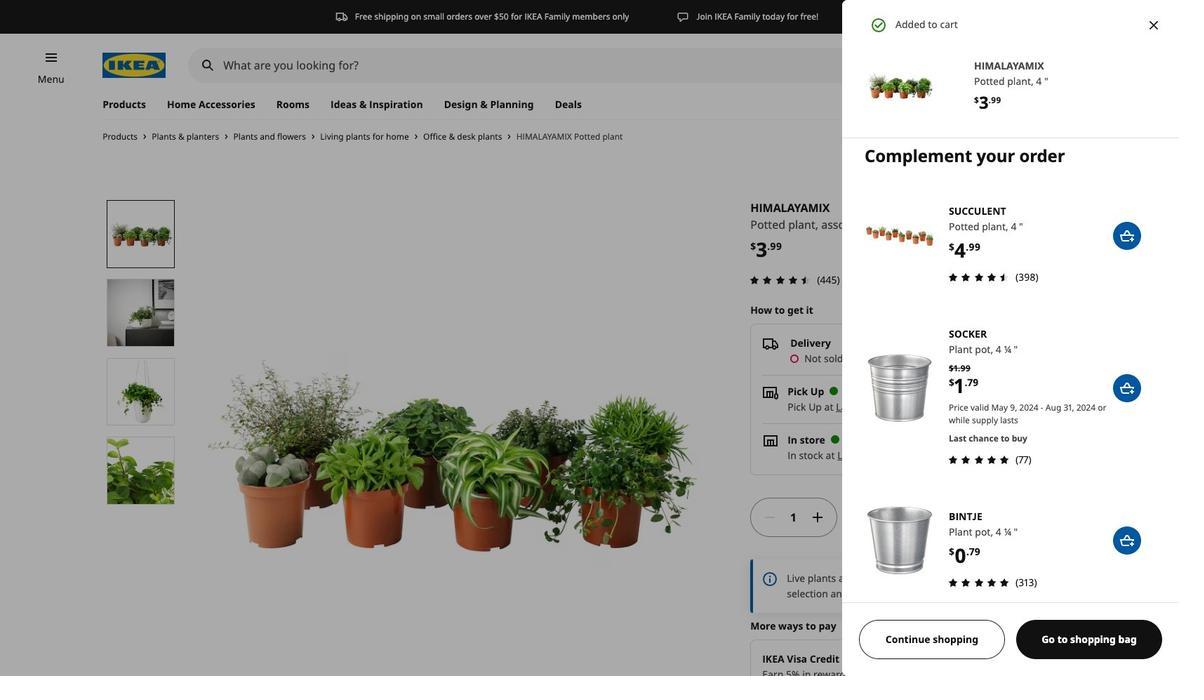 Task type: vqa. For each thing, say whether or not it's contained in the screenshot.
"HIMALAYAMIX was added to your shopping bag" dialog
yes



Task type: locate. For each thing, give the bounding box(es) containing it.
Quantity input value text field
[[785, 498, 804, 537]]

socker plant pot, indoor/outdoor/galvanized, 4 ¼ " image
[[865, 353, 935, 423]]

ikea logotype, go to start page image
[[103, 53, 166, 78]]

himalayamix potted plant, assorted species plants plants with foliage, 4 " image
[[865, 51, 935, 121], [197, 200, 709, 676], [108, 201, 174, 267], [108, 280, 174, 346], [108, 359, 174, 425], [108, 437, 174, 504]]

my store  open store locator image
[[989, 94, 1005, 111]]

None search field
[[188, 48, 898, 83]]

review: 4.6 out of 5 stars. total reviews: 445 image
[[747, 272, 815, 288]]



Task type: describe. For each thing, give the bounding box(es) containing it.
succulent potted plant, assorted species plants/succulent, 4 " image
[[865, 200, 935, 271]]

bintje plant pot, galvanized, 4 ¼ " image
[[865, 506, 935, 576]]

review: 4.9 out of 5 stars. total reviews: 313 image
[[945, 574, 1013, 591]]

review: 4.6 out of 5 stars. total reviews: 398 image
[[945, 269, 1013, 286]]

review: 4.8 out of 5 stars. total reviews: 77 image
[[945, 451, 1013, 468]]

himalayamix was added to your shopping bag dialog
[[831, 0, 1180, 676]]



